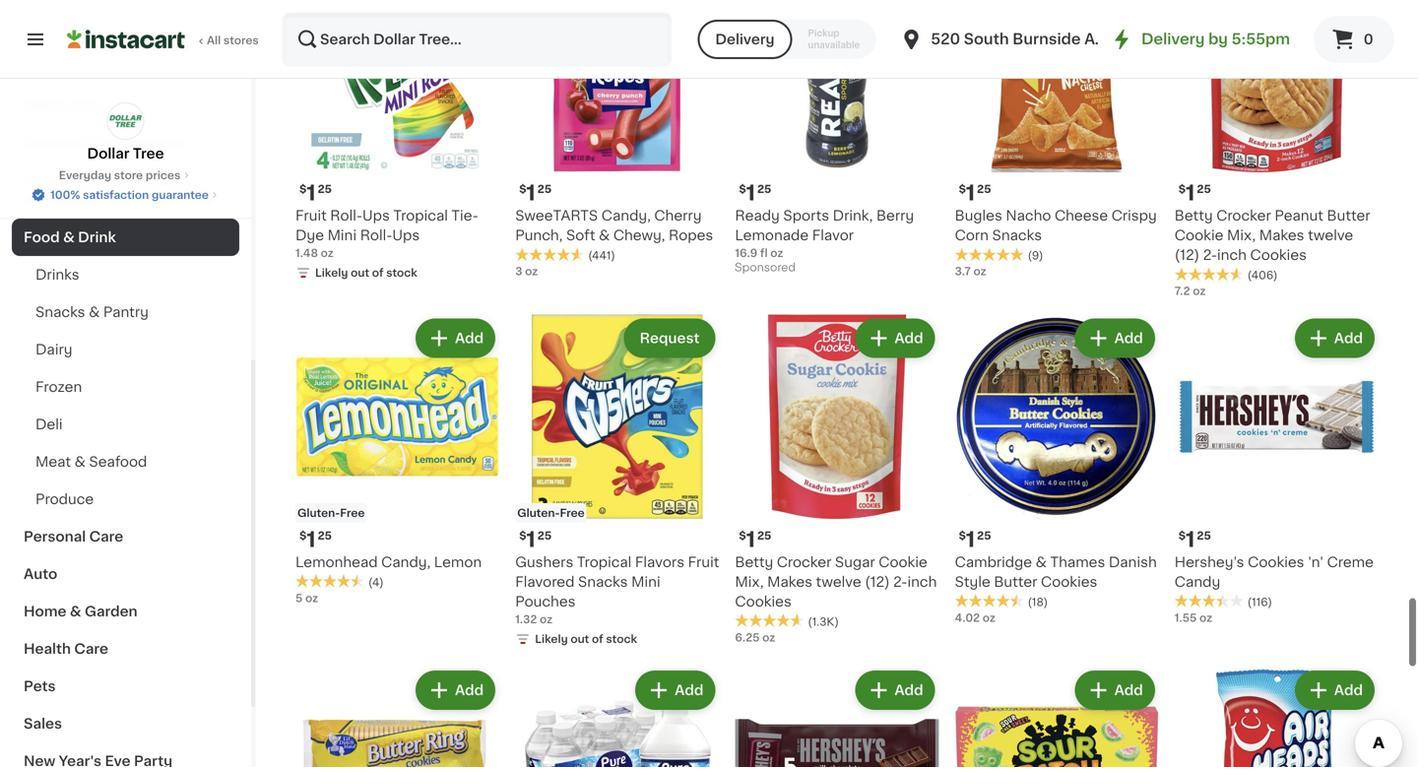 Task type: locate. For each thing, give the bounding box(es) containing it.
gluten- up gushers
[[517, 508, 560, 519]]

1 up ready
[[747, 183, 756, 204]]

1 horizontal spatial out
[[571, 634, 590, 645]]

produce
[[35, 493, 94, 506]]

0 horizontal spatial ups
[[363, 209, 390, 223]]

1 horizontal spatial ups
[[393, 229, 420, 243]]

auto
[[24, 568, 57, 581]]

south
[[964, 32, 1010, 46]]

all stores
[[207, 35, 259, 46]]

0 vertical spatial crocker
[[1217, 209, 1272, 223]]

(12) up 7.2 oz
[[1175, 249, 1200, 262]]

inch inside betty crocker sugar cookie mix, makes twelve (12) 2-inch cookies
[[908, 575, 937, 589]]

(441)
[[588, 250, 616, 261]]

crocker left peanut
[[1217, 209, 1272, 223]]

0 horizontal spatial gluten-
[[298, 508, 340, 519]]

0 button
[[1314, 16, 1395, 63]]

cookie up 7.2 oz
[[1175, 229, 1224, 243]]

0 horizontal spatial delivery
[[716, 33, 775, 46]]

2 gluten- from the left
[[517, 508, 560, 519]]

1 horizontal spatial cookie
[[1175, 229, 1224, 243]]

everyday
[[59, 170, 111, 181]]

0 horizontal spatial (12)
[[865, 575, 890, 589]]

ups left tie-
[[363, 209, 390, 223]]

2 vertical spatial snacks
[[578, 575, 628, 589]]

& for meat & seafood
[[74, 455, 86, 469]]

1 horizontal spatial delivery
[[1142, 32, 1206, 46]]

flavor
[[813, 229, 854, 243]]

1 vertical spatial mix,
[[735, 575, 764, 589]]

1 vertical spatial candy,
[[381, 556, 431, 569]]

mini right dye
[[328, 229, 357, 243]]

1 vertical spatial stock
[[606, 634, 638, 645]]

0 horizontal spatial crocker
[[777, 556, 832, 569]]

oz
[[321, 248, 334, 259], [771, 248, 784, 259], [525, 266, 538, 277], [974, 266, 987, 277], [1193, 286, 1206, 297], [305, 593, 318, 604], [983, 613, 996, 624], [1200, 613, 1213, 624], [540, 614, 553, 625], [763, 633, 776, 643]]

0 vertical spatial of
[[372, 268, 384, 279]]

1 vertical spatial (12)
[[865, 575, 890, 589]]

0 horizontal spatial inch
[[908, 575, 937, 589]]

delivery for delivery by 5:55pm
[[1142, 32, 1206, 46]]

0 vertical spatial care
[[89, 530, 123, 544]]

& right food
[[63, 231, 75, 244]]

chewy,
[[614, 229, 666, 243]]

25 up lemonhead
[[318, 531, 332, 541]]

1 vertical spatial likely out of stock
[[535, 634, 638, 645]]

candy, inside sweetarts candy, cherry punch, soft & chewy, ropes
[[602, 209, 651, 223]]

mix, inside betty crocker sugar cookie mix, makes twelve (12) 2-inch cookies
[[735, 575, 764, 589]]

dollar tree logo image
[[107, 102, 144, 140]]

makes down peanut
[[1260, 229, 1305, 243]]

0 vertical spatial snacks
[[993, 229, 1043, 243]]

dairy link
[[12, 331, 239, 369]]

of
[[372, 268, 384, 279], [592, 634, 604, 645]]

0 vertical spatial betty
[[1175, 209, 1214, 223]]

0 vertical spatial stock
[[386, 268, 418, 279]]

snacks right flavored
[[578, 575, 628, 589]]

cookie right sugar
[[879, 556, 928, 569]]

(18)
[[1028, 597, 1049, 608]]

$ for hershey's cookies 'n' creme candy
[[1179, 531, 1186, 541]]

stock for roll-
[[386, 268, 418, 279]]

oz right fl
[[771, 248, 784, 259]]

$ for fruit roll-ups tropical tie- dye mini roll-ups
[[300, 184, 307, 195]]

1 vertical spatial tropical
[[577, 556, 632, 569]]

betty crocker sugar cookie mix, makes twelve (12) 2-inch cookies
[[735, 556, 937, 609]]

oz right 4.02
[[983, 613, 996, 624]]

crocker for makes
[[777, 556, 832, 569]]

$ 1 25 up sweetarts
[[519, 183, 552, 204]]

cookies up the 6.25 oz on the right bottom of the page
[[735, 595, 792, 609]]

1 horizontal spatial gluten-free
[[517, 508, 585, 519]]

1 horizontal spatial twelve
[[1309, 229, 1354, 243]]

snacks inside gushers tropical flavors fruit flavored snacks mini pouches 1.32 oz
[[578, 575, 628, 589]]

stores
[[224, 35, 259, 46]]

3
[[516, 266, 523, 277]]

delivery inside button
[[716, 33, 775, 46]]

1 vertical spatial crocker
[[777, 556, 832, 569]]

apparel & accessories link
[[12, 124, 239, 162]]

1 horizontal spatial fruit
[[688, 556, 720, 569]]

100% satisfaction guarantee
[[50, 190, 209, 201]]

1 horizontal spatial gluten-
[[517, 508, 560, 519]]

1 vertical spatial butter
[[995, 575, 1038, 589]]

oz for hershey's cookies 'n' creme candy
[[1200, 613, 1213, 624]]

100%
[[50, 190, 80, 201]]

meat & seafood link
[[12, 443, 239, 481]]

25 up ready
[[758, 184, 772, 195]]

520 south burnside avenue button
[[900, 12, 1142, 67]]

0 vertical spatial out
[[351, 268, 370, 279]]

0 vertical spatial likely out of stock
[[315, 268, 418, 279]]

1 up dye
[[307, 183, 316, 204]]

5:55pm
[[1232, 32, 1291, 46]]

oz right 5
[[305, 593, 318, 604]]

None search field
[[282, 12, 672, 67]]

1 horizontal spatial tropical
[[577, 556, 632, 569]]

sales link
[[12, 706, 239, 743]]

oz for cambridge & thames danish style butter cookies
[[983, 613, 996, 624]]

likely down the 1.48
[[315, 268, 348, 279]]

mini down 'flavors'
[[632, 575, 661, 589]]

butter down the cambridge
[[995, 575, 1038, 589]]

$ for cambridge & thames danish style butter cookies
[[959, 531, 967, 541]]

5
[[296, 593, 303, 604]]

oz right 3
[[525, 266, 538, 277]]

0 horizontal spatial stock
[[386, 268, 418, 279]]

1 vertical spatial out
[[571, 634, 590, 645]]

1 horizontal spatial 2-
[[1204, 249, 1218, 262]]

25 for fruit roll-ups tropical tie- dye mini roll-ups
[[318, 184, 332, 195]]

25 up betty crocker peanut butter cookie mix, makes twelve (12) 2-inch cookies
[[1198, 184, 1212, 195]]

6.25
[[735, 633, 760, 643]]

betty inside betty crocker sugar cookie mix, makes twelve (12) 2-inch cookies
[[735, 556, 774, 569]]

1 horizontal spatial likely out of stock
[[535, 634, 638, 645]]

25 for lemonhead candy, lemon
[[318, 531, 332, 541]]

1 up betty crocker sugar cookie mix, makes twelve (12) 2-inch cookies
[[747, 530, 756, 550]]

$ 1 25 up betty crocker sugar cookie mix, makes twelve (12) 2-inch cookies
[[739, 530, 772, 550]]

0 horizontal spatial of
[[372, 268, 384, 279]]

1 vertical spatial twelve
[[816, 575, 862, 589]]

1 for fruit roll-ups tropical tie- dye mini roll-ups
[[307, 183, 316, 204]]

fruit inside gushers tropical flavors fruit flavored snacks mini pouches 1.32 oz
[[688, 556, 720, 569]]

cookie inside betty crocker sugar cookie mix, makes twelve (12) 2-inch cookies
[[879, 556, 928, 569]]

tropical left tie-
[[394, 209, 448, 223]]

0 horizontal spatial tropical
[[394, 209, 448, 223]]

cookies down thames
[[1041, 575, 1098, 589]]

cookies left 'n'
[[1249, 556, 1305, 569]]

2 home from the top
[[24, 605, 67, 619]]

1 horizontal spatial stock
[[606, 634, 638, 645]]

snacks & pantry
[[35, 305, 149, 319]]

home inside home & garden link
[[24, 605, 67, 619]]

likely for pouches
[[535, 634, 568, 645]]

1 vertical spatial 2-
[[894, 575, 908, 589]]

butter inside betty crocker peanut butter cookie mix, makes twelve (12) 2-inch cookies
[[1328, 209, 1371, 223]]

mix, up 6.25
[[735, 575, 764, 589]]

1 home from the top
[[24, 173, 67, 187]]

1 vertical spatial home
[[24, 605, 67, 619]]

$ 1 25 for gushers tropical flavors fruit flavored snacks mini pouches
[[519, 530, 552, 550]]

1 horizontal spatial of
[[592, 634, 604, 645]]

ropes
[[669, 229, 714, 243]]

likely for roll-
[[315, 268, 348, 279]]

1 horizontal spatial makes
[[1260, 229, 1305, 243]]

25 for bugles nacho cheese crispy corn snacks
[[978, 184, 992, 195]]

care for personal care
[[89, 530, 123, 544]]

0 horizontal spatial gluten-free
[[298, 508, 365, 519]]

crocker for mix,
[[1217, 209, 1272, 223]]

0 horizontal spatial mix,
[[735, 575, 764, 589]]

4.02
[[955, 613, 981, 624]]

$ for ready sports drink, berry lemonade flavor
[[739, 184, 747, 195]]

25 up the bugles
[[978, 184, 992, 195]]

(12) inside betty crocker sugar cookie mix, makes twelve (12) 2-inch cookies
[[865, 575, 890, 589]]

1 up gushers
[[527, 530, 536, 550]]

0 vertical spatial twelve
[[1309, 229, 1354, 243]]

crocker inside betty crocker sugar cookie mix, makes twelve (12) 2-inch cookies
[[777, 556, 832, 569]]

1 up the bugles
[[967, 183, 976, 204]]

stock
[[386, 268, 418, 279], [606, 634, 638, 645]]

drink,
[[833, 209, 873, 223]]

1 vertical spatial ups
[[393, 229, 420, 243]]

$ 1 25 for betty crocker peanut butter cookie mix, makes twelve (12) 2-inch cookies
[[1179, 183, 1212, 204]]

2 free from the left
[[560, 508, 585, 519]]

stock down fruit roll-ups tropical tie- dye mini roll-ups 1.48 oz
[[386, 268, 418, 279]]

snacks down nacho
[[993, 229, 1043, 243]]

(4)
[[369, 577, 384, 588]]

1 horizontal spatial crocker
[[1217, 209, 1272, 223]]

guarantee
[[152, 190, 209, 201]]

snacks for gushers
[[578, 575, 628, 589]]

betty for cookie
[[1175, 209, 1214, 223]]

likely out of stock down pouches
[[535, 634, 638, 645]]

2 gluten-free from the left
[[517, 508, 585, 519]]

snacks inside bugles nacho cheese crispy corn snacks
[[993, 229, 1043, 243]]

$ 1 25 up the cambridge
[[959, 530, 992, 550]]

oz right the 1.48
[[321, 248, 334, 259]]

0 horizontal spatial twelve
[[816, 575, 862, 589]]

(406)
[[1248, 270, 1278, 281]]

& left thames
[[1036, 556, 1047, 569]]

burnside
[[1013, 32, 1081, 46]]

of for pouches
[[592, 634, 604, 645]]

& for home & garden
[[70, 605, 81, 619]]

0 horizontal spatial betty
[[735, 556, 774, 569]]

everyday store prices link
[[59, 168, 192, 183]]

1 vertical spatial inch
[[908, 575, 937, 589]]

$ 1 25 up dye
[[300, 183, 332, 204]]

gluten-free for gushers tropical flavors fruit flavored snacks mini pouches
[[517, 508, 585, 519]]

stock down gushers tropical flavors fruit flavored snacks mini pouches 1.32 oz
[[606, 634, 638, 645]]

25 up betty crocker sugar cookie mix, makes twelve (12) 2-inch cookies
[[758, 531, 772, 541]]

0 vertical spatial 2-
[[1204, 249, 1218, 262]]

improvement
[[70, 173, 165, 187]]

care up auto link
[[89, 530, 123, 544]]

free for gushers tropical flavors fruit flavored snacks mini pouches
[[560, 508, 585, 519]]

0 horizontal spatial likely out of stock
[[315, 268, 418, 279]]

dye
[[296, 229, 324, 243]]

home for home & garden
[[24, 605, 67, 619]]

tropical inside gushers tropical flavors fruit flavored snacks mini pouches 1.32 oz
[[577, 556, 632, 569]]

gluten-free up gushers
[[517, 508, 585, 519]]

care inside health care link
[[74, 642, 108, 656]]

(12) down sugar
[[865, 575, 890, 589]]

likely out of stock
[[315, 268, 418, 279], [535, 634, 638, 645]]

1 up betty crocker peanut butter cookie mix, makes twelve (12) 2-inch cookies
[[1186, 183, 1196, 204]]

& right "meat"
[[74, 455, 86, 469]]

1.55 oz
[[1175, 613, 1213, 624]]

25 for betty crocker sugar cookie mix, makes twelve (12) 2-inch cookies
[[758, 531, 772, 541]]

1 vertical spatial likely
[[535, 634, 568, 645]]

oz right 6.25
[[763, 633, 776, 643]]

betty right crispy
[[1175, 209, 1214, 223]]

sweetarts candy, cherry punch, soft & chewy, ropes
[[516, 209, 714, 243]]

mix, inside betty crocker peanut butter cookie mix, makes twelve (12) 2-inch cookies
[[1228, 229, 1256, 243]]

1 vertical spatial mini
[[632, 575, 661, 589]]

0 horizontal spatial makes
[[768, 575, 813, 589]]

1 for bugles nacho cheese crispy corn snacks
[[967, 183, 976, 204]]

1 vertical spatial cookie
[[879, 556, 928, 569]]

1 horizontal spatial likely
[[535, 634, 568, 645]]

0 horizontal spatial butter
[[995, 575, 1038, 589]]

1 vertical spatial makes
[[768, 575, 813, 589]]

gluten-free up lemonhead
[[298, 508, 365, 519]]

25 for betty crocker peanut butter cookie mix, makes twelve (12) 2-inch cookies
[[1198, 184, 1212, 195]]

$ for lemonhead candy, lemon
[[300, 531, 307, 541]]

$ 1 25 up betty crocker peanut butter cookie mix, makes twelve (12) 2-inch cookies
[[1179, 183, 1212, 204]]

4.02 oz
[[955, 613, 996, 624]]

fruit right 'flavors'
[[688, 556, 720, 569]]

$ 1 25 up gushers
[[519, 530, 552, 550]]

2- inside betty crocker peanut butter cookie mix, makes twelve (12) 2-inch cookies
[[1204, 249, 1218, 262]]

dollar tree link
[[87, 102, 164, 164]]

(12) inside betty crocker peanut butter cookie mix, makes twelve (12) 2-inch cookies
[[1175, 249, 1200, 262]]

betty for mix,
[[735, 556, 774, 569]]

1 horizontal spatial (12)
[[1175, 249, 1200, 262]]

oz down pouches
[[540, 614, 553, 625]]

1 for cambridge & thames danish style butter cookies
[[967, 530, 976, 550]]

& up everyday
[[82, 136, 94, 150]]

nacho
[[1006, 209, 1052, 223]]

ups right dye
[[393, 229, 420, 243]]

0 vertical spatial cookie
[[1175, 229, 1224, 243]]

0 horizontal spatial likely
[[315, 268, 348, 279]]

candy, up (4)
[[381, 556, 431, 569]]

twelve inside betty crocker peanut butter cookie mix, makes twelve (12) 2-inch cookies
[[1309, 229, 1354, 243]]

1 horizontal spatial mini
[[632, 575, 661, 589]]

out for roll-
[[351, 268, 370, 279]]

crocker left sugar
[[777, 556, 832, 569]]

0 vertical spatial candy,
[[602, 209, 651, 223]]

out down fruit roll-ups tropical tie- dye mini roll-ups 1.48 oz
[[351, 268, 370, 279]]

candy,
[[602, 209, 651, 223], [381, 556, 431, 569]]

7.2
[[1175, 286, 1191, 297]]

likely out of stock down fruit roll-ups tropical tie- dye mini roll-ups 1.48 oz
[[315, 268, 418, 279]]

care down home & garden
[[74, 642, 108, 656]]

apparel & accessories
[[24, 136, 185, 150]]

25 up gushers
[[538, 531, 552, 541]]

punch,
[[516, 229, 563, 243]]

mix, up the (406)
[[1228, 229, 1256, 243]]

betty up the 6.25 oz on the right bottom of the page
[[735, 556, 774, 569]]

1 vertical spatial snacks
[[35, 305, 85, 319]]

0 horizontal spatial free
[[340, 508, 365, 519]]

0 horizontal spatial mini
[[328, 229, 357, 243]]

gluten- for lemonhead candy, lemon
[[298, 508, 340, 519]]

0 vertical spatial makes
[[1260, 229, 1305, 243]]

deli
[[35, 418, 63, 432]]

mini inside gushers tropical flavors fruit flavored snacks mini pouches 1.32 oz
[[632, 575, 661, 589]]

0 horizontal spatial candy,
[[381, 556, 431, 569]]

delivery by 5:55pm
[[1142, 32, 1291, 46]]

mix,
[[1228, 229, 1256, 243], [735, 575, 764, 589]]

0 vertical spatial butter
[[1328, 209, 1371, 223]]

twelve down sugar
[[816, 575, 862, 589]]

candy, for lemonhead
[[381, 556, 431, 569]]

25 up hershey's
[[1198, 531, 1212, 541]]

of down fruit roll-ups tropical tie- dye mini roll-ups 1.48 oz
[[372, 268, 384, 279]]

1 up sweetarts
[[527, 183, 536, 204]]

product group
[[296, 0, 500, 285], [516, 0, 720, 280], [735, 0, 940, 279], [296, 315, 500, 606], [516, 315, 720, 651], [735, 315, 940, 646], [955, 315, 1160, 626], [1175, 315, 1379, 626], [296, 667, 500, 768], [516, 667, 720, 768], [735, 667, 940, 768], [955, 667, 1160, 768], [1175, 667, 1379, 768]]

oz for betty crocker sugar cookie mix, makes twelve (12) 2-inch cookies
[[763, 633, 776, 643]]

cookies
[[1251, 249, 1308, 262], [1249, 556, 1305, 569], [1041, 575, 1098, 589], [735, 595, 792, 609]]

snacks down 'drinks'
[[35, 305, 85, 319]]

7.2 oz
[[1175, 286, 1206, 297]]

$ 1 25 up hershey's
[[1179, 530, 1212, 550]]

$ 1 25 up ready
[[739, 183, 772, 204]]

hershey's cookies 'n' creme candy
[[1175, 556, 1374, 589]]

1 vertical spatial betty
[[735, 556, 774, 569]]

ready
[[735, 209, 780, 223]]

1 horizontal spatial betty
[[1175, 209, 1214, 223]]

2 horizontal spatial snacks
[[993, 229, 1043, 243]]

mini inside fruit roll-ups tropical tie- dye mini roll-ups 1.48 oz
[[328, 229, 357, 243]]

sponsored badge image
[[735, 263, 795, 274]]

free up gushers
[[560, 508, 585, 519]]

0 vertical spatial mix,
[[1228, 229, 1256, 243]]

$ for sweetarts candy, cherry punch, soft & chewy, ropes
[[519, 184, 527, 195]]

likely down 1.32
[[535, 634, 568, 645]]

personal care link
[[12, 518, 239, 556]]

berry
[[877, 209, 915, 223]]

home improvement & hardware
[[24, 173, 180, 207]]

home & garden
[[24, 605, 138, 619]]

0 vertical spatial (12)
[[1175, 249, 1200, 262]]

1 up the cambridge
[[967, 530, 976, 550]]

gluten- up lemonhead
[[298, 508, 340, 519]]

oz for sweetarts candy, cherry punch, soft & chewy, ropes
[[525, 266, 538, 277]]

25 up dye
[[318, 184, 332, 195]]

1 horizontal spatial candy,
[[602, 209, 651, 223]]

& up guarantee
[[169, 173, 180, 187]]

oz right 3.7
[[974, 266, 987, 277]]

0 horizontal spatial fruit
[[296, 209, 327, 223]]

oz for betty crocker peanut butter cookie mix, makes twelve (12) 2-inch cookies
[[1193, 286, 1206, 297]]

betty inside betty crocker peanut butter cookie mix, makes twelve (12) 2-inch cookies
[[1175, 209, 1214, 223]]

0 horizontal spatial out
[[351, 268, 370, 279]]

$ 1 25 up lemonhead
[[300, 530, 332, 550]]

1 up hershey's
[[1186, 530, 1196, 550]]

1 horizontal spatial free
[[560, 508, 585, 519]]

0 vertical spatial mini
[[328, 229, 357, 243]]

0 vertical spatial inch
[[1218, 249, 1247, 262]]

0 horizontal spatial 2-
[[894, 575, 908, 589]]

1 gluten-free from the left
[[298, 508, 365, 519]]

1 horizontal spatial butter
[[1328, 209, 1371, 223]]

gluten-free
[[298, 508, 365, 519], [517, 508, 585, 519]]

likely out of stock for pouches
[[535, 634, 638, 645]]

$ 1 25 up the bugles
[[959, 183, 992, 204]]

oz right 1.55
[[1200, 613, 1213, 624]]

betty crocker peanut butter cookie mix, makes twelve (12) 2-inch cookies
[[1175, 209, 1371, 262]]

1.48
[[296, 248, 318, 259]]

of down gushers tropical flavors fruit flavored snacks mini pouches 1.32 oz
[[592, 634, 604, 645]]

snacks inside the 'snacks & pantry' link
[[35, 305, 85, 319]]

$ 1 25 for hershey's cookies 'n' creme candy
[[1179, 530, 1212, 550]]

1 horizontal spatial inch
[[1218, 249, 1247, 262]]

crocker
[[1217, 209, 1272, 223], [777, 556, 832, 569]]

lemonhead
[[296, 556, 378, 569]]

25 up sweetarts
[[538, 184, 552, 195]]

add button
[[418, 321, 494, 356], [858, 321, 934, 356], [1078, 321, 1154, 356], [1297, 321, 1374, 356], [418, 673, 494, 708], [638, 673, 714, 708], [858, 673, 934, 708], [1078, 673, 1154, 708], [1297, 673, 1374, 708]]

tropical left 'flavors'
[[577, 556, 632, 569]]

cambridge & thames danish style butter cookies
[[955, 556, 1158, 589]]

1 horizontal spatial snacks
[[578, 575, 628, 589]]

candy, up the chewy,
[[602, 209, 651, 223]]

& left garden at the bottom left of the page
[[70, 605, 81, 619]]

& inside home improvement & hardware
[[169, 173, 180, 187]]

1 free from the left
[[340, 508, 365, 519]]

out down pouches
[[571, 634, 590, 645]]

1 horizontal spatial mix,
[[1228, 229, 1256, 243]]

0 vertical spatial fruit
[[296, 209, 327, 223]]

1 vertical spatial care
[[74, 642, 108, 656]]

0 vertical spatial likely
[[315, 268, 348, 279]]

oz right 7.2
[[1193, 286, 1206, 297]]

home inside home improvement & hardware
[[24, 173, 67, 187]]

cookie inside betty crocker peanut butter cookie mix, makes twelve (12) 2-inch cookies
[[1175, 229, 1224, 243]]

lemonhead candy, lemon
[[296, 556, 482, 569]]

service type group
[[698, 20, 876, 59]]

cookies inside cambridge & thames danish style butter cookies
[[1041, 575, 1098, 589]]

2- left "style"
[[894, 575, 908, 589]]

style
[[955, 575, 991, 589]]

makes up the (1.3k)
[[768, 575, 813, 589]]

0 vertical spatial home
[[24, 173, 67, 187]]

of for roll-
[[372, 268, 384, 279]]

0 horizontal spatial snacks
[[35, 305, 85, 319]]

1 vertical spatial fruit
[[688, 556, 720, 569]]

free up lemonhead
[[340, 508, 365, 519]]

care inside personal care link
[[89, 530, 123, 544]]

1 vertical spatial of
[[592, 634, 604, 645]]

sugar
[[835, 556, 876, 569]]

food & drink
[[24, 231, 116, 244]]

drinks link
[[12, 256, 239, 294]]

0 vertical spatial tropical
[[394, 209, 448, 223]]

1 gluten- from the left
[[298, 508, 340, 519]]

& for apparel & accessories
[[82, 136, 94, 150]]

1 for hershey's cookies 'n' creme candy
[[1186, 530, 1196, 550]]

1 for ready sports drink, berry lemonade flavor
[[747, 183, 756, 204]]

twelve down peanut
[[1309, 229, 1354, 243]]

home up health
[[24, 605, 67, 619]]

fruit up dye
[[296, 209, 327, 223]]

3.7
[[955, 266, 971, 277]]

1 up lemonhead
[[307, 530, 316, 550]]

& up (441)
[[599, 229, 610, 243]]

'n'
[[1309, 556, 1324, 569]]

home up hardware
[[24, 173, 67, 187]]

& inside cambridge & thames danish style butter cookies
[[1036, 556, 1047, 569]]

2- up 7.2 oz
[[1204, 249, 1218, 262]]

1.55
[[1175, 613, 1197, 624]]

0 horizontal spatial cookie
[[879, 556, 928, 569]]

crocker inside betty crocker peanut butter cookie mix, makes twelve (12) 2-inch cookies
[[1217, 209, 1272, 223]]

25 up the cambridge
[[978, 531, 992, 541]]



Task type: vqa. For each thing, say whether or not it's contained in the screenshot.
'SHOP'
no



Task type: describe. For each thing, give the bounding box(es) containing it.
candy
[[1175, 575, 1221, 589]]

electronics link
[[12, 87, 239, 124]]

$ 1 25 for cambridge & thames danish style butter cookies
[[959, 530, 992, 550]]

16.9
[[735, 248, 758, 259]]

peanut
[[1275, 209, 1324, 223]]

avenue
[[1085, 32, 1142, 46]]

request button
[[626, 321, 714, 356]]

& inside sweetarts candy, cherry punch, soft & chewy, ropes
[[599, 229, 610, 243]]

electronics
[[24, 99, 104, 112]]

all stores link
[[67, 12, 260, 67]]

1 for sweetarts candy, cherry punch, soft & chewy, ropes
[[527, 183, 536, 204]]

snacks for bugles
[[993, 229, 1043, 243]]

$ 1 25 for ready sports drink, berry lemonade flavor
[[739, 183, 772, 204]]

health care
[[24, 642, 108, 656]]

gluten-free for lemonhead candy, lemon
[[298, 508, 365, 519]]

drinks
[[35, 268, 79, 282]]

twelve inside betty crocker sugar cookie mix, makes twelve (12) 2-inch cookies
[[816, 575, 862, 589]]

gushers tropical flavors fruit flavored snacks mini pouches 1.32 oz
[[516, 556, 720, 625]]

$ for bugles nacho cheese crispy corn snacks
[[959, 184, 967, 195]]

flavors
[[635, 556, 685, 569]]

0
[[1364, 33, 1374, 46]]

makes inside betty crocker sugar cookie mix, makes twelve (12) 2-inch cookies
[[768, 575, 813, 589]]

butter inside cambridge & thames danish style butter cookies
[[995, 575, 1038, 589]]

25 for sweetarts candy, cherry punch, soft & chewy, ropes
[[538, 184, 552, 195]]

crispy
[[1112, 209, 1158, 223]]

hardware
[[24, 193, 93, 207]]

bugles
[[955, 209, 1003, 223]]

sweetarts
[[516, 209, 598, 223]]

cherry
[[655, 209, 702, 223]]

delivery by 5:55pm link
[[1110, 28, 1291, 51]]

$ for betty crocker sugar cookie mix, makes twelve (12) 2-inch cookies
[[739, 531, 747, 541]]

delivery for delivery
[[716, 33, 775, 46]]

oz inside ready sports drink, berry lemonade flavor 16.9 fl oz
[[771, 248, 784, 259]]

2- inside betty crocker sugar cookie mix, makes twelve (12) 2-inch cookies
[[894, 575, 908, 589]]

tie-
[[452, 209, 479, 223]]

creme
[[1328, 556, 1374, 569]]

hershey's
[[1175, 556, 1245, 569]]

cambridge
[[955, 556, 1033, 569]]

pouches
[[516, 595, 576, 609]]

cookies inside the hershey's cookies 'n' creme candy
[[1249, 556, 1305, 569]]

oz for lemonhead candy, lemon
[[305, 593, 318, 604]]

personal care
[[24, 530, 123, 544]]

health
[[24, 642, 71, 656]]

meat
[[35, 455, 71, 469]]

food & drink link
[[12, 219, 239, 256]]

inch inside betty crocker peanut butter cookie mix, makes twelve (12) 2-inch cookies
[[1218, 249, 1247, 262]]

mini for roll-
[[328, 229, 357, 243]]

garden
[[85, 605, 138, 619]]

25 for ready sports drink, berry lemonade flavor
[[758, 184, 772, 195]]

health care link
[[12, 631, 239, 668]]

satisfaction
[[83, 190, 149, 201]]

sports
[[784, 209, 830, 223]]

bugles nacho cheese crispy corn snacks
[[955, 209, 1158, 243]]

flavored
[[516, 575, 575, 589]]

& for cambridge & thames danish style butter cookies
[[1036, 556, 1047, 569]]

dollar
[[87, 147, 130, 161]]

fruit inside fruit roll-ups tropical tie- dye mini roll-ups 1.48 oz
[[296, 209, 327, 223]]

(1.3k)
[[808, 617, 839, 628]]

25 for cambridge & thames danish style butter cookies
[[978, 531, 992, 541]]

out for pouches
[[571, 634, 590, 645]]

free for lemonhead candy, lemon
[[340, 508, 365, 519]]

$ 1 25 for sweetarts candy, cherry punch, soft & chewy, ropes
[[519, 183, 552, 204]]

auto link
[[12, 556, 239, 593]]

5 oz
[[296, 593, 318, 604]]

delivery button
[[698, 20, 793, 59]]

mini for tropical
[[632, 575, 661, 589]]

oz inside fruit roll-ups tropical tie- dye mini roll-ups 1.48 oz
[[321, 248, 334, 259]]

fl
[[761, 248, 768, 259]]

$ 1 25 for betty crocker sugar cookie mix, makes twelve (12) 2-inch cookies
[[739, 530, 772, 550]]

lemon
[[434, 556, 482, 569]]

food
[[24, 231, 60, 244]]

dollar tree
[[87, 147, 164, 161]]

0 vertical spatial roll-
[[330, 209, 363, 223]]

gluten- for gushers tropical flavors fruit flavored snacks mini pouches
[[517, 508, 560, 519]]

personal
[[24, 530, 86, 544]]

pets link
[[12, 668, 239, 706]]

tropical inside fruit roll-ups tropical tie- dye mini roll-ups 1.48 oz
[[394, 209, 448, 223]]

candy, for sweetarts
[[602, 209, 651, 223]]

$ 1 25 for lemonhead candy, lemon
[[300, 530, 332, 550]]

prices
[[146, 170, 181, 181]]

$ 1 25 for fruit roll-ups tropical tie- dye mini roll-ups
[[300, 183, 332, 204]]

25 for gushers tropical flavors fruit flavored snacks mini pouches
[[538, 531, 552, 541]]

request
[[640, 332, 700, 346]]

care for health care
[[74, 642, 108, 656]]

$ for gushers tropical flavors fruit flavored snacks mini pouches
[[519, 531, 527, 541]]

likely out of stock for roll-
[[315, 268, 418, 279]]

3.7 oz
[[955, 266, 987, 277]]

tree
[[133, 147, 164, 161]]

danish
[[1109, 556, 1158, 569]]

1.32
[[516, 614, 537, 625]]

makes inside betty crocker peanut butter cookie mix, makes twelve (12) 2-inch cookies
[[1260, 229, 1305, 243]]

deli link
[[12, 406, 239, 443]]

home for home improvement & hardware
[[24, 173, 67, 187]]

& for food & drink
[[63, 231, 75, 244]]

& for snacks & pantry
[[89, 305, 100, 319]]

1 for gushers tropical flavors fruit flavored snacks mini pouches
[[527, 530, 536, 550]]

ready sports drink, berry lemonade flavor 16.9 fl oz
[[735, 209, 915, 259]]

25 for hershey's cookies 'n' creme candy
[[1198, 531, 1212, 541]]

drink
[[78, 231, 116, 244]]

cheese
[[1055, 209, 1109, 223]]

everyday store prices
[[59, 170, 181, 181]]

gushers
[[516, 556, 574, 569]]

cookies inside betty crocker peanut butter cookie mix, makes twelve (12) 2-inch cookies
[[1251, 249, 1308, 262]]

oz for bugles nacho cheese crispy corn snacks
[[974, 266, 987, 277]]

1 for betty crocker sugar cookie mix, makes twelve (12) 2-inch cookies
[[747, 530, 756, 550]]

1 for lemonhead candy, lemon
[[307, 530, 316, 550]]

1 for betty crocker peanut butter cookie mix, makes twelve (12) 2-inch cookies
[[1186, 183, 1196, 204]]

oz inside gushers tropical flavors fruit flavored snacks mini pouches 1.32 oz
[[540, 614, 553, 625]]

0 vertical spatial ups
[[363, 209, 390, 223]]

$ 1 25 for bugles nacho cheese crispy corn snacks
[[959, 183, 992, 204]]

corn
[[955, 229, 989, 243]]

Search field
[[284, 14, 670, 65]]

pets
[[24, 680, 56, 694]]

snacks & pantry link
[[12, 294, 239, 331]]

1 vertical spatial roll-
[[360, 229, 393, 243]]

pantry
[[103, 305, 149, 319]]

frozen
[[35, 380, 82, 394]]

$ for betty crocker peanut butter cookie mix, makes twelve (12) 2-inch cookies
[[1179, 184, 1186, 195]]

cookies inside betty crocker sugar cookie mix, makes twelve (12) 2-inch cookies
[[735, 595, 792, 609]]

stock for pouches
[[606, 634, 638, 645]]

produce link
[[12, 481, 239, 518]]

520 south burnside avenue
[[931, 32, 1142, 46]]

accessories
[[97, 136, 185, 150]]

thames
[[1051, 556, 1106, 569]]

home improvement & hardware link
[[12, 162, 239, 219]]

instacart logo image
[[67, 28, 185, 51]]

520
[[931, 32, 961, 46]]



